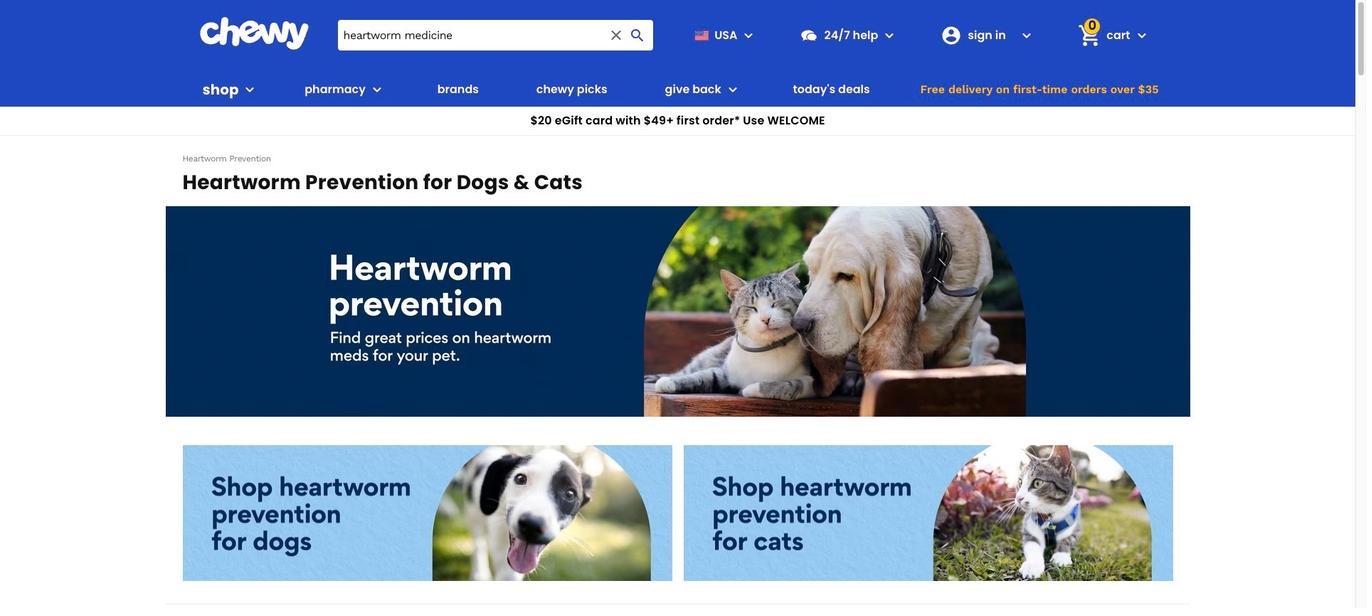Task type: locate. For each thing, give the bounding box(es) containing it.
shop heartworm prevention for dogs image
[[183, 446, 672, 582]]

0 horizontal spatial menu image
[[242, 81, 259, 98]]

chewy home image
[[199, 17, 309, 50]]

cart menu image
[[1134, 27, 1151, 44]]

menu image down chewy home image
[[242, 81, 259, 98]]

menu image up the give back menu icon
[[741, 27, 758, 44]]

Product search field
[[338, 20, 654, 51]]

1 horizontal spatial menu image
[[741, 27, 758, 44]]

account menu image
[[1019, 27, 1036, 44]]

Search text field
[[338, 20, 654, 51]]

menu image
[[741, 27, 758, 44], [242, 81, 259, 98]]

give back menu image
[[725, 81, 742, 98]]

0 vertical spatial menu image
[[741, 27, 758, 44]]

shop heartworm prevention for cats image
[[684, 446, 1174, 582]]

help menu image
[[882, 27, 899, 44]]



Task type: vqa. For each thing, say whether or not it's contained in the screenshot.
the $20 related to $24.97
no



Task type: describe. For each thing, give the bounding box(es) containing it.
chewy support image
[[800, 26, 819, 44]]

heartworm prevention. find great prices on heartworm meds for your pet. image
[[166, 206, 1191, 417]]

pharmacy menu image
[[369, 81, 386, 98]]

submit search image
[[630, 27, 647, 44]]

delete search image
[[608, 27, 625, 44]]

site banner
[[0, 0, 1356, 136]]

items image
[[1078, 23, 1103, 48]]

1 vertical spatial menu image
[[242, 81, 259, 98]]



